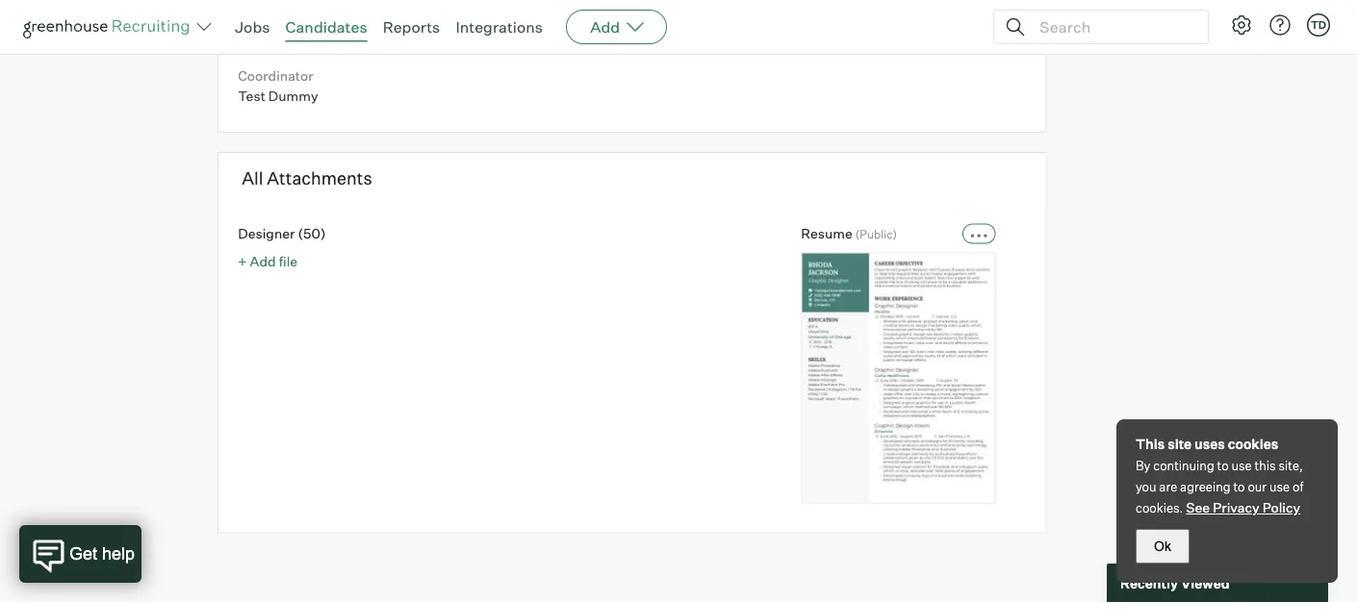 Task type: vqa. For each thing, say whether or not it's contained in the screenshot.
the FAQ Icon
no



Task type: locate. For each thing, give the bounding box(es) containing it.
add
[[590, 17, 620, 37], [250, 254, 276, 271]]

to left our
[[1234, 479, 1245, 495]]

+ add file
[[238, 254, 298, 271]]

1 horizontal spatial to
[[1234, 479, 1245, 495]]

site,
[[1279, 458, 1303, 474]]

0 horizontal spatial use
[[1232, 458, 1252, 474]]

add button
[[566, 10, 667, 44]]

resume
[[801, 225, 853, 242]]

designer
[[238, 225, 295, 242]]

0 horizontal spatial to
[[1217, 458, 1229, 474]]

td
[[1311, 18, 1327, 31]]

dumtwo
[[268, 25, 325, 42]]

add inside popup button
[[590, 17, 620, 37]]

1 vertical spatial add
[[250, 254, 276, 271]]

you
[[1136, 479, 1157, 495]]

to down uses
[[1217, 458, 1229, 474]]

1 horizontal spatial use
[[1270, 479, 1290, 495]]

all attachments
[[242, 168, 372, 189]]

1 horizontal spatial add
[[590, 17, 620, 37]]

see privacy policy
[[1186, 500, 1301, 517]]

coordinator test dummy
[[238, 67, 318, 105]]

to
[[1217, 458, 1229, 474], [1234, 479, 1245, 495]]

by continuing to use this site, you are agreeing to our use of cookies.
[[1136, 458, 1304, 516]]

2 test from the top
[[238, 88, 266, 105]]

use left of
[[1270, 479, 1290, 495]]

test down the coordinator
[[238, 88, 266, 105]]

0 vertical spatial test
[[238, 25, 266, 42]]

use
[[1232, 458, 1252, 474], [1270, 479, 1290, 495]]

1 test from the top
[[238, 25, 266, 42]]

(50)
[[298, 225, 326, 242]]

integrations
[[456, 17, 543, 37]]

test
[[238, 25, 266, 42], [238, 88, 266, 105]]

file
[[279, 254, 298, 271]]

1 vertical spatial use
[[1270, 479, 1290, 495]]

+
[[238, 254, 247, 271]]

site
[[1168, 436, 1192, 453]]

(public)
[[856, 227, 897, 242]]

jobs link
[[235, 17, 270, 37]]

use left this on the right of the page
[[1232, 458, 1252, 474]]

1 vertical spatial test
[[238, 88, 266, 105]]

this
[[1136, 436, 1165, 453]]

our
[[1248, 479, 1267, 495]]

test down recruiter
[[238, 25, 266, 42]]

recruiter
[[238, 4, 296, 21]]

this site uses cookies
[[1136, 436, 1279, 453]]

test inside coordinator test dummy
[[238, 88, 266, 105]]

by
[[1136, 458, 1151, 474]]

1 vertical spatial to
[[1234, 479, 1245, 495]]

dummy
[[268, 88, 318, 105]]

agreeing
[[1180, 479, 1231, 495]]

0 vertical spatial add
[[590, 17, 620, 37]]

candidates link
[[285, 17, 367, 37]]

jobs
[[235, 17, 270, 37]]

test inside recruiter test dumtwo
[[238, 25, 266, 42]]

ok button
[[1136, 530, 1190, 564]]

0 vertical spatial use
[[1232, 458, 1252, 474]]

reports link
[[383, 17, 440, 37]]



Task type: describe. For each thing, give the bounding box(es) containing it.
coordinator
[[238, 67, 313, 84]]

recently
[[1121, 575, 1178, 592]]

test for test dumtwo
[[238, 25, 266, 42]]

attachments
[[267, 168, 372, 189]]

td button
[[1307, 13, 1331, 37]]

cookies
[[1228, 436, 1279, 453]]

reports
[[383, 17, 440, 37]]

recruiter test dumtwo
[[238, 4, 325, 42]]

Search text field
[[1035, 13, 1191, 41]]

recently viewed
[[1121, 575, 1230, 592]]

greenhouse recruiting image
[[23, 15, 196, 39]]

of
[[1293, 479, 1304, 495]]

configure image
[[1230, 13, 1253, 37]]

see
[[1186, 500, 1210, 517]]

td button
[[1304, 10, 1334, 40]]

all
[[242, 168, 263, 189]]

are
[[1159, 479, 1178, 495]]

resume (public)
[[801, 225, 897, 242]]

uses
[[1195, 436, 1225, 453]]

0 horizontal spatial add
[[250, 254, 276, 271]]

0 vertical spatial to
[[1217, 458, 1229, 474]]

policy
[[1263, 500, 1301, 517]]

+ add file link
[[238, 254, 298, 271]]

this
[[1255, 458, 1276, 474]]

designer (50)
[[238, 225, 326, 242]]

viewed
[[1181, 575, 1230, 592]]

continuing
[[1154, 458, 1215, 474]]

ok
[[1154, 539, 1172, 554]]

cookies.
[[1136, 501, 1184, 516]]

candidates
[[285, 17, 367, 37]]

privacy
[[1213, 500, 1260, 517]]

test for test dummy
[[238, 88, 266, 105]]

see privacy policy link
[[1186, 500, 1301, 517]]

integrations link
[[456, 17, 543, 37]]



